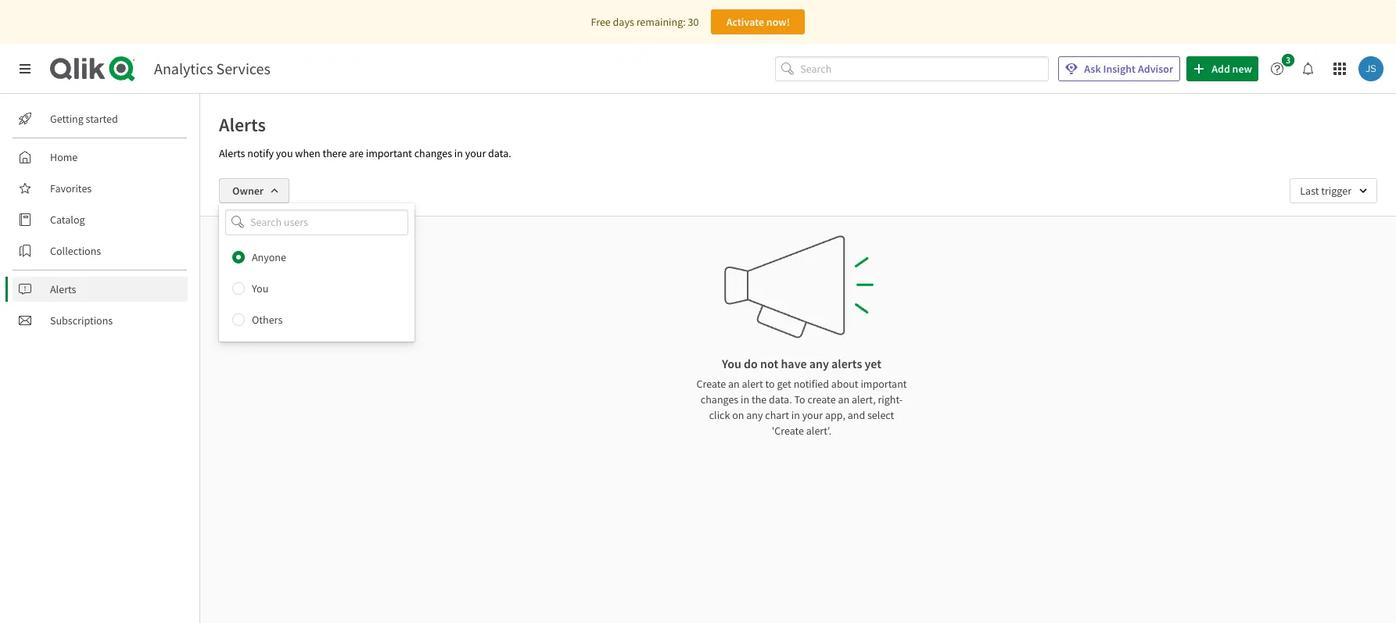Task type: describe. For each thing, give the bounding box(es) containing it.
activate now! link
[[712, 9, 806, 34]]

you
[[276, 146, 293, 160]]

0 horizontal spatial your
[[465, 146, 486, 160]]

alerts link
[[13, 277, 188, 302]]

navigation pane element
[[0, 100, 200, 340]]

alert'.
[[807, 424, 832, 438]]

when
[[295, 146, 321, 160]]

add
[[1212, 62, 1231, 76]]

owner option group
[[219, 242, 415, 335]]

ask insight advisor button
[[1059, 56, 1181, 81]]

ask insight advisor
[[1085, 62, 1174, 76]]

owner button
[[219, 178, 290, 203]]

days
[[613, 15, 635, 29]]

analytics services element
[[154, 59, 271, 78]]

about
[[832, 377, 859, 391]]

last
[[1301, 184, 1320, 198]]

0 vertical spatial any
[[810, 356, 829, 372]]

0 vertical spatial changes
[[414, 146, 452, 160]]

1 vertical spatial in
[[741, 393, 750, 407]]

create
[[697, 377, 726, 391]]

subscriptions
[[50, 314, 113, 328]]

are
[[349, 146, 364, 160]]

yet
[[865, 356, 882, 372]]

others
[[252, 313, 283, 327]]

favorites
[[50, 182, 92, 196]]

analytics services
[[154, 59, 271, 78]]

and
[[848, 408, 866, 423]]

collections
[[50, 244, 101, 258]]

services
[[216, 59, 271, 78]]

app,
[[826, 408, 846, 423]]

started
[[86, 112, 118, 126]]

getting started
[[50, 112, 118, 126]]

right-
[[878, 393, 903, 407]]

insight
[[1104, 62, 1136, 76]]

activate now!
[[727, 15, 791, 29]]

alerts inside navigation pane element
[[50, 283, 76, 297]]

home link
[[13, 145, 188, 170]]

getting
[[50, 112, 84, 126]]

Search users text field
[[247, 210, 390, 235]]

you do not have any alerts yet create an alert to get notified about important changes in the data. to create an alert, right- click on any chart in your app, and select 'create alert'.
[[697, 356, 907, 438]]

now!
[[767, 15, 791, 29]]

ask
[[1085, 62, 1102, 76]]

free
[[591, 15, 611, 29]]

searchbar element
[[776, 56, 1050, 82]]

you for you
[[252, 281, 269, 296]]

Last trigger field
[[1291, 178, 1378, 203]]

0 vertical spatial data.
[[488, 146, 512, 160]]

free days remaining: 30
[[591, 15, 699, 29]]

add new
[[1212, 62, 1253, 76]]

not
[[761, 356, 779, 372]]

do
[[744, 356, 758, 372]]

getting started link
[[13, 106, 188, 131]]

catalog
[[50, 213, 85, 227]]

new
[[1233, 62, 1253, 76]]

3 button
[[1265, 54, 1300, 81]]

get
[[777, 377, 792, 391]]

on
[[733, 408, 745, 423]]

1 horizontal spatial an
[[838, 393, 850, 407]]

1 vertical spatial alerts
[[219, 146, 245, 160]]



Task type: locate. For each thing, give the bounding box(es) containing it.
alerts
[[832, 356, 863, 372]]

1 vertical spatial your
[[803, 408, 823, 423]]

important
[[366, 146, 412, 160], [861, 377, 907, 391]]

create
[[808, 393, 836, 407]]

you inside you do not have any alerts yet create an alert to get notified about important changes in the data. to create an alert, right- click on any chart in your app, and select 'create alert'.
[[722, 356, 742, 372]]

1 horizontal spatial important
[[861, 377, 907, 391]]

alerts
[[219, 113, 266, 137], [219, 146, 245, 160], [50, 283, 76, 297]]

any up "notified"
[[810, 356, 829, 372]]

Search text field
[[801, 56, 1050, 82]]

0 vertical spatial your
[[465, 146, 486, 160]]

0 vertical spatial you
[[252, 281, 269, 296]]

to
[[795, 393, 806, 407]]

2 horizontal spatial in
[[792, 408, 800, 423]]

data. inside you do not have any alerts yet create an alert to get notified about important changes in the data. to create an alert, right- click on any chart in your app, and select 'create alert'.
[[769, 393, 792, 407]]

1 horizontal spatial changes
[[701, 393, 739, 407]]

1 vertical spatial an
[[838, 393, 850, 407]]

changes right are
[[414, 146, 452, 160]]

notify
[[247, 146, 274, 160]]

you for you do not have any alerts yet create an alert to get notified about important changes in the data. to create an alert, right- click on any chart in your app, and select 'create alert'.
[[722, 356, 742, 372]]

any
[[810, 356, 829, 372], [747, 408, 763, 423]]

close sidebar menu image
[[19, 63, 31, 75]]

0 horizontal spatial data.
[[488, 146, 512, 160]]

0 horizontal spatial you
[[252, 281, 269, 296]]

2 vertical spatial alerts
[[50, 283, 76, 297]]

to
[[766, 377, 775, 391]]

alerts up 'notify'
[[219, 113, 266, 137]]

favorites link
[[13, 176, 188, 201]]

changes up click
[[701, 393, 739, 407]]

collections link
[[13, 239, 188, 264]]

you left do
[[722, 356, 742, 372]]

jacob simon image
[[1359, 56, 1384, 81]]

1 vertical spatial important
[[861, 377, 907, 391]]

you up others
[[252, 281, 269, 296]]

filters region
[[200, 166, 1397, 342]]

an
[[729, 377, 740, 391], [838, 393, 850, 407]]

home
[[50, 150, 78, 164]]

3
[[1286, 54, 1291, 66]]

alert
[[742, 377, 764, 391]]

add new button
[[1187, 56, 1259, 81]]

'create
[[772, 424, 804, 438]]

30
[[688, 15, 699, 29]]

0 vertical spatial important
[[366, 146, 412, 160]]

0 vertical spatial an
[[729, 377, 740, 391]]

activate
[[727, 15, 765, 29]]

subscriptions link
[[13, 308, 188, 333]]

1 horizontal spatial your
[[803, 408, 823, 423]]

0 horizontal spatial in
[[455, 146, 463, 160]]

alerts up 'subscriptions'
[[50, 283, 76, 297]]

your
[[465, 146, 486, 160], [803, 408, 823, 423]]

your inside you do not have any alerts yet create an alert to get notified about important changes in the data. to create an alert, right- click on any chart in your app, and select 'create alert'.
[[803, 408, 823, 423]]

changes inside you do not have any alerts yet create an alert to get notified about important changes in the data. to create an alert, right- click on any chart in your app, and select 'create alert'.
[[701, 393, 739, 407]]

the
[[752, 393, 767, 407]]

1 horizontal spatial in
[[741, 393, 750, 407]]

analytics
[[154, 59, 213, 78]]

0 horizontal spatial an
[[729, 377, 740, 391]]

1 horizontal spatial data.
[[769, 393, 792, 407]]

in
[[455, 146, 463, 160], [741, 393, 750, 407], [792, 408, 800, 423]]

you
[[252, 281, 269, 296], [722, 356, 742, 372]]

important inside you do not have any alerts yet create an alert to get notified about important changes in the data. to create an alert, right- click on any chart in your app, and select 'create alert'.
[[861, 377, 907, 391]]

1 vertical spatial any
[[747, 408, 763, 423]]

1 horizontal spatial any
[[810, 356, 829, 372]]

1 vertical spatial data.
[[769, 393, 792, 407]]

catalog link
[[13, 207, 188, 232]]

advisor
[[1139, 62, 1174, 76]]

0 horizontal spatial any
[[747, 408, 763, 423]]

important right are
[[366, 146, 412, 160]]

alerts notify you when there are important changes in your data.
[[219, 146, 512, 160]]

0 vertical spatial in
[[455, 146, 463, 160]]

click
[[710, 408, 730, 423]]

you inside owner option group
[[252, 281, 269, 296]]

an down about
[[838, 393, 850, 407]]

anyone
[[252, 250, 286, 264]]

important up the right- at bottom
[[861, 377, 907, 391]]

1 vertical spatial you
[[722, 356, 742, 372]]

chart
[[766, 408, 790, 423]]

have
[[781, 356, 807, 372]]

there
[[323, 146, 347, 160]]

1 horizontal spatial you
[[722, 356, 742, 372]]

0 horizontal spatial important
[[366, 146, 412, 160]]

last trigger
[[1301, 184, 1352, 198]]

0 vertical spatial alerts
[[219, 113, 266, 137]]

None field
[[219, 210, 415, 235]]

1 vertical spatial changes
[[701, 393, 739, 407]]

2 vertical spatial in
[[792, 408, 800, 423]]

alert,
[[852, 393, 876, 407]]

0 horizontal spatial changes
[[414, 146, 452, 160]]

alerts left 'notify'
[[219, 146, 245, 160]]

trigger
[[1322, 184, 1352, 198]]

any down the
[[747, 408, 763, 423]]

notified
[[794, 377, 830, 391]]

changes
[[414, 146, 452, 160], [701, 393, 739, 407]]

select
[[868, 408, 895, 423]]

an left alert
[[729, 377, 740, 391]]

remaining:
[[637, 15, 686, 29]]

owner
[[232, 184, 264, 198]]

data.
[[488, 146, 512, 160], [769, 393, 792, 407]]



Task type: vqa. For each thing, say whether or not it's contained in the screenshot.
changes in you do not have any alerts yet create an alert to get notified about important changes in the data. to create an alert, right- click on any chart in your app, and select 'create alert'.
yes



